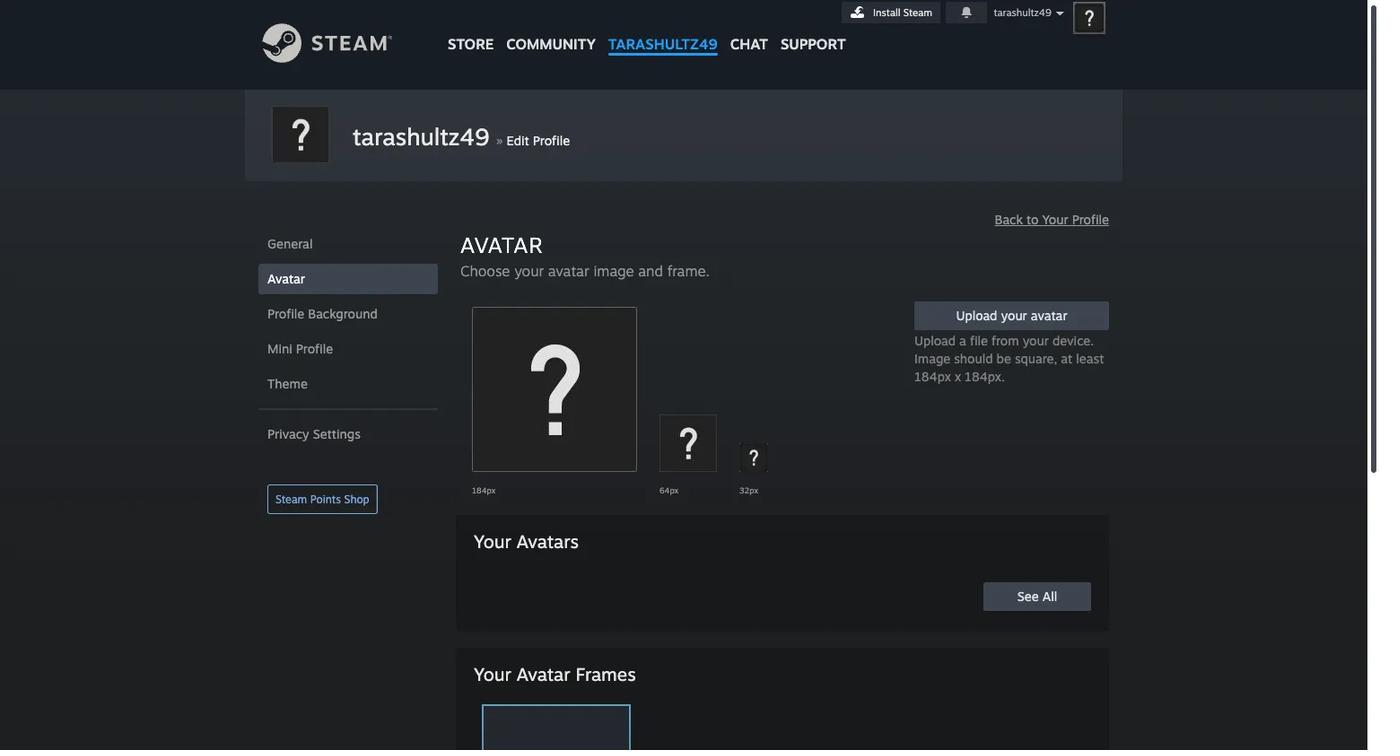 Task type: locate. For each thing, give the bounding box(es) containing it.
steam points shop
[[276, 493, 369, 506]]

1 vertical spatial tarashultz49
[[608, 35, 718, 53]]

your
[[514, 262, 544, 280], [1001, 308, 1027, 323], [1023, 333, 1049, 348]]

1 vertical spatial steam
[[276, 493, 307, 506]]

avatar
[[460, 232, 543, 258], [267, 271, 305, 286], [517, 663, 570, 686]]

2 horizontal spatial px
[[750, 485, 758, 495]]

profile right the edit
[[533, 133, 570, 148]]

steam inside 'link'
[[903, 6, 932, 19]]

1 vertical spatial your
[[474, 530, 511, 553]]

mini
[[267, 341, 292, 356]]

tarashultz49 link
[[602, 0, 724, 61], [353, 122, 489, 151]]

avatar choose your avatar image and frame.
[[460, 232, 710, 280]]

32 px
[[739, 485, 758, 495]]

1 vertical spatial avatar
[[1031, 308, 1068, 323]]

2 vertical spatial your
[[1023, 333, 1049, 348]]

your for your avatars
[[474, 530, 511, 553]]

avatar up choose
[[460, 232, 543, 258]]

choose
[[460, 262, 510, 280]]

px up your avatars at the bottom left of page
[[487, 485, 496, 495]]

px for 184 px
[[487, 485, 496, 495]]

and
[[638, 262, 663, 280]]

2 px from the left
[[670, 485, 679, 495]]

steam right install
[[903, 6, 932, 19]]

profile right mini
[[296, 341, 333, 356]]

steam left points
[[276, 493, 307, 506]]

general
[[267, 236, 313, 251]]

avatar inside avatar choose your avatar image and frame.
[[460, 232, 543, 258]]

avatar for avatar choose your avatar image and frame.
[[460, 232, 543, 258]]

image
[[914, 351, 950, 366]]

your up from
[[1001, 308, 1027, 323]]

frame.
[[667, 262, 710, 280]]

px for 32 px
[[750, 485, 758, 495]]

px
[[487, 485, 496, 495], [670, 485, 679, 495], [750, 485, 758, 495]]

upload
[[956, 308, 997, 323], [914, 333, 956, 348]]

see all button
[[984, 582, 1091, 611]]

0 horizontal spatial tarashultz49 link
[[353, 122, 489, 151]]

upload a file from your device. image should be square, at least 184px x 184px.
[[914, 333, 1104, 384]]

tarashultz49 link left chat on the right of page
[[602, 0, 724, 61]]

0 vertical spatial tarashultz49 link
[[602, 0, 724, 61]]

avatar up device.
[[1031, 308, 1068, 323]]

chat
[[730, 35, 768, 53]]

0 horizontal spatial avatar
[[548, 262, 589, 280]]

avatar left image
[[548, 262, 589, 280]]

points
[[310, 493, 341, 506]]

upload your avatar button
[[914, 302, 1109, 330]]

1 vertical spatial your
[[1001, 308, 1027, 323]]

edit
[[507, 133, 529, 148]]

mini profile
[[267, 341, 333, 356]]

your
[[1042, 212, 1069, 227], [474, 530, 511, 553], [474, 663, 511, 686]]

0 vertical spatial tarashultz49
[[994, 6, 1052, 19]]

32
[[739, 485, 750, 495]]

px left 32
[[670, 485, 679, 495]]

1 horizontal spatial avatar
[[1031, 308, 1068, 323]]

settings
[[313, 426, 361, 442]]

upload up image
[[914, 333, 956, 348]]

back
[[995, 212, 1023, 227]]

theme
[[267, 376, 308, 391]]

chat link
[[724, 0, 774, 57]]

profile background link
[[258, 299, 438, 329]]

1 vertical spatial avatar
[[267, 271, 305, 286]]

store
[[448, 35, 494, 53]]

px right 64 px
[[750, 485, 758, 495]]

steam
[[903, 6, 932, 19], [276, 493, 307, 506]]

your up 'square,'
[[1023, 333, 1049, 348]]

privacy settings link
[[258, 419, 438, 450]]

1 vertical spatial tarashultz49 link
[[353, 122, 489, 151]]

1 vertical spatial upload
[[914, 333, 956, 348]]

avatar down general
[[267, 271, 305, 286]]

be
[[997, 351, 1011, 366]]

your avatar frames
[[474, 663, 636, 686]]

1 px from the left
[[487, 485, 496, 495]]

3 px from the left
[[750, 485, 758, 495]]

upload inside upload a file from your device. image should be square, at least 184px x 184px.
[[914, 333, 956, 348]]

2 vertical spatial tarashultz49
[[353, 122, 489, 151]]

tarashultz49 » edit profile
[[353, 122, 570, 151]]

back to your profile link
[[995, 212, 1109, 227]]

2 horizontal spatial tarashultz49
[[994, 6, 1052, 19]]

see
[[1017, 589, 1039, 604]]

profile
[[533, 133, 570, 148], [1072, 212, 1109, 227], [267, 306, 304, 321], [296, 341, 333, 356]]

general link
[[258, 229, 438, 259]]

0 horizontal spatial steam
[[276, 493, 307, 506]]

your inside "upload your avatar" button
[[1001, 308, 1027, 323]]

avatar for avatar
[[267, 271, 305, 286]]

0 vertical spatial avatar
[[460, 232, 543, 258]]

frames
[[576, 663, 636, 686]]

2 vertical spatial avatar
[[517, 663, 570, 686]]

profile inside 'link'
[[296, 341, 333, 356]]

file
[[970, 333, 988, 348]]

0 horizontal spatial px
[[487, 485, 496, 495]]

tarashultz49
[[994, 6, 1052, 19], [608, 35, 718, 53], [353, 122, 489, 151]]

avatar link
[[258, 264, 438, 294]]

184px
[[914, 369, 951, 384]]

upload up the file
[[956, 308, 997, 323]]

from
[[992, 333, 1019, 348]]

profile inside tarashultz49 » edit profile
[[533, 133, 570, 148]]

0 vertical spatial your
[[514, 262, 544, 280]]

2 vertical spatial your
[[474, 663, 511, 686]]

1 horizontal spatial px
[[670, 485, 679, 495]]

tarashultz49 link left » on the left top
[[353, 122, 489, 151]]

1 horizontal spatial tarashultz49 link
[[602, 0, 724, 61]]

0 vertical spatial upload
[[956, 308, 997, 323]]

1 horizontal spatial steam
[[903, 6, 932, 19]]

privacy
[[267, 426, 309, 442]]

0 vertical spatial steam
[[903, 6, 932, 19]]

1 horizontal spatial tarashultz49
[[608, 35, 718, 53]]

avatars
[[517, 530, 579, 553]]

avatar
[[548, 262, 589, 280], [1031, 308, 1068, 323]]

upload inside button
[[956, 308, 997, 323]]

your right choose
[[514, 262, 544, 280]]

»
[[496, 131, 503, 149]]

all
[[1042, 589, 1057, 604]]

your inside upload a file from your device. image should be square, at least 184px x 184px.
[[1023, 333, 1049, 348]]

profile up mini
[[267, 306, 304, 321]]

0 vertical spatial avatar
[[548, 262, 589, 280]]

avatar left frames
[[517, 663, 570, 686]]

0 vertical spatial your
[[1042, 212, 1069, 227]]



Task type: describe. For each thing, give the bounding box(es) containing it.
your for your avatar frames
[[474, 663, 511, 686]]

should
[[954, 351, 993, 366]]

install steam link
[[842, 2, 941, 23]]

install
[[873, 6, 901, 19]]

64
[[660, 485, 670, 495]]

at
[[1061, 351, 1073, 366]]

background
[[308, 306, 378, 321]]

community link
[[500, 0, 602, 61]]

upload for upload your avatar
[[956, 308, 997, 323]]

back to your profile
[[995, 212, 1109, 227]]

your inside avatar choose your avatar image and frame.
[[514, 262, 544, 280]]

x
[[955, 369, 961, 384]]

profile background
[[267, 306, 378, 321]]

avatar inside button
[[1031, 308, 1068, 323]]

install steam
[[873, 6, 932, 19]]

upload for upload a file from your device. image should be square, at least 184px x 184px.
[[914, 333, 956, 348]]

to
[[1027, 212, 1039, 227]]

square,
[[1015, 351, 1057, 366]]

community
[[506, 35, 596, 53]]

profile right to
[[1072, 212, 1109, 227]]

mini profile link
[[258, 334, 438, 364]]

184
[[472, 485, 487, 495]]

a
[[959, 333, 966, 348]]

image
[[594, 262, 634, 280]]

privacy settings
[[267, 426, 361, 442]]

support
[[781, 35, 846, 53]]

see all
[[1017, 589, 1057, 604]]

avatar inside avatar choose your avatar image and frame.
[[548, 262, 589, 280]]

theme link
[[258, 369, 438, 399]]

px for 64 px
[[670, 485, 679, 495]]

device.
[[1053, 333, 1094, 348]]

upload your avatar
[[956, 308, 1068, 323]]

steam points shop link
[[267, 485, 378, 514]]

184px.
[[965, 369, 1005, 384]]

64 px
[[660, 485, 679, 495]]

shop
[[344, 493, 369, 506]]

your avatars
[[474, 530, 579, 553]]

edit profile link
[[507, 133, 570, 148]]

184 px
[[472, 485, 496, 495]]

0 horizontal spatial tarashultz49
[[353, 122, 489, 151]]

store link
[[442, 0, 500, 61]]

least
[[1076, 351, 1104, 366]]

support link
[[774, 0, 852, 57]]



Task type: vqa. For each thing, say whether or not it's contained in the screenshot.
1's 1
no



